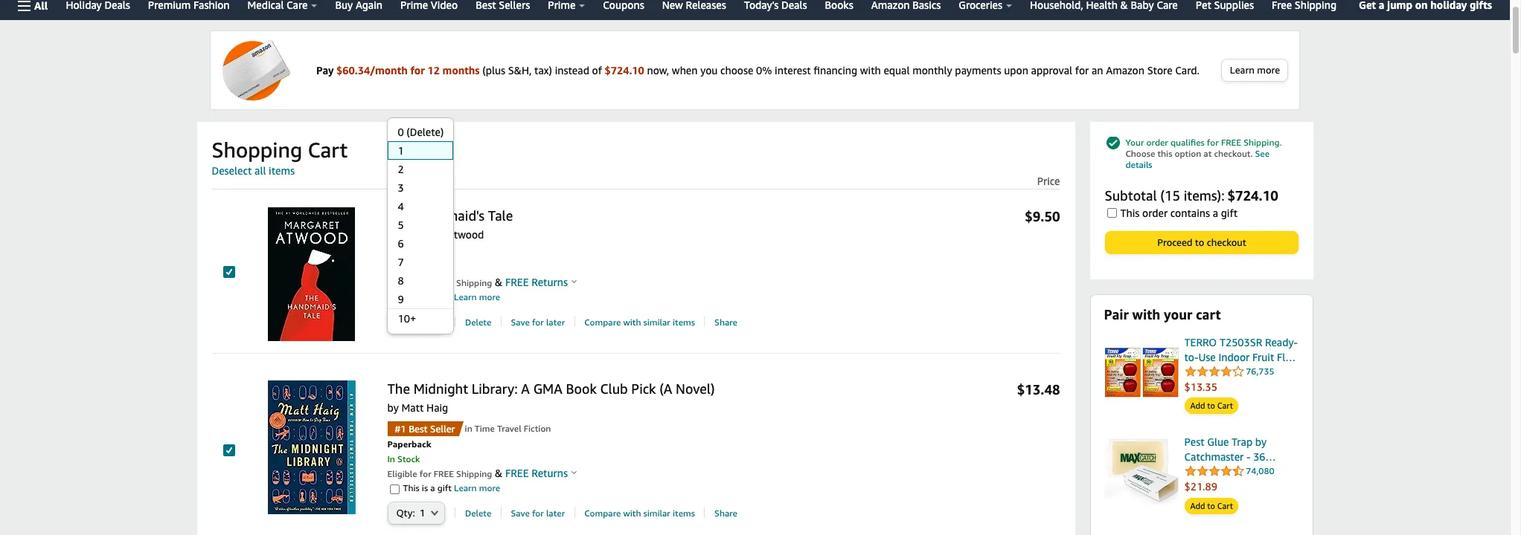 Task type: vqa. For each thing, say whether or not it's contained in the screenshot.
topmost returns
yes



Task type: describe. For each thing, give the bounding box(es) containing it.
76,735
[[1246, 366, 1275, 377]]

travel
[[497, 424, 521, 435]]

& for popover icon
[[495, 276, 503, 289]]

checkout.
[[1214, 148, 1253, 159]]

74,080
[[1246, 466, 1275, 477]]

paperback in stock
[[387, 248, 431, 274]]

is for checkbox within shopping cart main content
[[422, 292, 428, 303]]

2 vertical spatial learn
[[454, 483, 477, 495]]

s&h,
[[508, 64, 532, 76]]

the handmaid's tale by margaret atwood
[[387, 208, 513, 241]]

free up save for later the handmaid&#39;s tale submit
[[505, 276, 529, 289]]

best
[[409, 424, 428, 436]]

upon
[[1004, 64, 1029, 76]]

club
[[600, 381, 628, 397]]

1 inside shopping cart main content
[[420, 508, 425, 520]]

margaret
[[402, 229, 444, 241]]

to for $21.89
[[1208, 502, 1215, 511]]

0 vertical spatial this
[[1121, 207, 1140, 220]]

eligible for first free returns button from the bottom
[[387, 469, 417, 480]]

shipping for first free returns button from the bottom
[[456, 469, 492, 480]]

tale
[[488, 208, 513, 224]]

7
[[398, 256, 404, 269]]

| image right save for later the midnight library: a gma book club pick (a novel) "submit"
[[574, 508, 575, 519]]

(plus
[[483, 64, 505, 76]]

atwood
[[447, 229, 484, 241]]

store
[[1147, 64, 1173, 76]]

amazon
[[1106, 64, 1145, 76]]

Delete The Handmaid&#39;s Tale submit
[[465, 317, 491, 329]]

share link for the handmaid's tale
[[715, 317, 738, 329]]

0%
[[756, 64, 772, 76]]

Compare with similar items The Handmaid&#39;s Tale submit
[[585, 317, 695, 329]]

2 vertical spatial a
[[430, 483, 435, 495]]

share for the midnight library: a gma book club pick (a novel)
[[715, 509, 738, 520]]

the for the midnight library: a gma book club pick (a novel)
[[387, 381, 410, 397]]

items
[[269, 164, 295, 177]]

pick
[[631, 381, 656, 397]]

| image right the compare with similar items the midnight library: a gma book club pick (a novel) submit
[[704, 508, 705, 519]]

0 (delete) link
[[387, 123, 454, 142]]

| image right save for later the handmaid&#39;s tale submit
[[574, 317, 575, 327]]

your
[[1126, 137, 1144, 148]]

2 vertical spatial this
[[403, 483, 420, 495]]

2 dropdown image from the top
[[431, 511, 439, 517]]

subtotal
[[1105, 188, 1157, 204]]

in inside paperback in stock
[[387, 263, 395, 274]]

learn more link for checkbox within shopping cart main content
[[452, 292, 500, 303]]

amazon store card image
[[221, 39, 290, 102]]

book
[[566, 381, 597, 397]]

| image right delete the midnight library: a gma book club pick (a novel) submit
[[501, 508, 502, 519]]

proceed to checkout
[[1158, 237, 1247, 249]]

learn inside button
[[1230, 64, 1255, 76]]

when
[[672, 64, 698, 76]]

choose
[[1126, 148, 1155, 159]]

free down #1 best seller in time travel fiction paperback in stock
[[434, 469, 454, 480]]

$13.48
[[1017, 382, 1060, 398]]

the midnight library: a gma book club pick (a novel), opens in a new tab image
[[245, 381, 378, 515]]

$13.35
[[1185, 381, 1218, 394]]

eligible for first free returns button from the top of the shopping cart main content
[[387, 278, 417, 289]]

order for contains
[[1143, 207, 1168, 220]]

learn more button
[[1222, 60, 1288, 81]]

pair
[[1104, 307, 1129, 323]]

qty: 1
[[396, 508, 425, 520]]

monthly
[[913, 64, 953, 76]]

pay
[[316, 64, 334, 76]]

9 link
[[387, 291, 454, 309]]

an
[[1092, 64, 1104, 76]]

5
[[398, 219, 404, 232]]

| image left delete the handmaid&#39;s tale "submit"
[[455, 317, 456, 327]]

2
[[398, 163, 404, 176]]

| image right delete the handmaid&#39;s tale "submit"
[[501, 317, 502, 327]]

returns for popover icon
[[532, 276, 568, 289]]

learn more link for option inside shopping cart main content
[[452, 483, 500, 495]]

free returns for first free returns button from the top of the shopping cart main content
[[503, 276, 568, 289]]

free up 9 link
[[434, 278, 454, 289]]

seller
[[430, 424, 455, 436]]

1 dropdown image from the top
[[431, 320, 439, 326]]

6
[[398, 238, 404, 250]]

terro t2503sr ready-to-use indoor fruit fly killer and trap with built in window - 4 traps + 180 day lure supply image
[[1104, 336, 1179, 410]]

1 vertical spatial this
[[403, 292, 420, 303]]

Proceed to checkout submit
[[1106, 232, 1298, 254]]

1 paperback from the top
[[387, 248, 431, 259]]

all
[[255, 164, 266, 177]]

74,080 link
[[1185, 465, 1275, 480]]

a
[[521, 381, 530, 397]]

76,735 link
[[1185, 365, 1275, 380]]

$60.34/month
[[337, 64, 408, 76]]

10+
[[398, 313, 416, 326]]

$21.89 link
[[1185, 480, 1299, 495]]

see details link
[[1126, 148, 1270, 170]]

0 vertical spatial to
[[1195, 237, 1205, 249]]

6 link
[[387, 235, 454, 253]]

add for $13.35
[[1191, 402, 1205, 411]]

4
[[398, 201, 404, 213]]

4 link
[[387, 198, 454, 216]]

This order contains a gift checkbox
[[1107, 208, 1117, 218]]

in
[[465, 424, 472, 435]]

1 vertical spatial a
[[430, 292, 435, 303]]

0 vertical spatial gift
[[1221, 207, 1238, 220]]

3 link
[[387, 179, 454, 198]]

2 vertical spatial gift
[[437, 483, 452, 495]]

this order contains a gift
[[1121, 207, 1238, 220]]

matt
[[402, 402, 424, 415]]

option
[[1175, 148, 1202, 159]]

equal
[[884, 64, 910, 76]]

pair with your cart
[[1104, 307, 1221, 323]]

8 link
[[387, 272, 454, 291]]

| image left delete the midnight library: a gma book club pick (a novel) submit
[[455, 508, 456, 519]]

in inside #1 best seller in time travel fiction paperback in stock
[[387, 454, 395, 465]]

financing
[[814, 64, 858, 76]]

0 (delete) 1 2 3 4 5 6 7 8 9 10+
[[398, 126, 444, 326]]

2 link
[[387, 160, 454, 179]]

months
[[443, 64, 480, 76]]

& for popover image
[[495, 468, 503, 480]]

stock inside #1 best seller in time travel fiction paperback in stock
[[397, 454, 420, 465]]

1 vertical spatial gift
[[437, 292, 452, 303]]

the handmaid's tale link
[[387, 208, 917, 225]]

Compare with similar items The Midnight Library: A GMA Book Club Pick (A Novel) submit
[[585, 509, 695, 521]]

deselect all items link
[[212, 164, 295, 177]]

handmaid's
[[414, 208, 485, 224]]

time
[[475, 424, 495, 435]]

add to cart submit for $13.35
[[1185, 399, 1238, 414]]

gma
[[533, 381, 563, 397]]

10+ link
[[387, 310, 454, 329]]

$21.89
[[1185, 481, 1218, 494]]

at
[[1204, 148, 1212, 159]]

1 inside 0 (delete) 1 2 3 4 5 6 7 8 9 10+
[[398, 145, 404, 157]]

eligible for free shipping for first free returns button from the bottom
[[387, 469, 492, 480]]

add for $21.89
[[1191, 502, 1205, 511]]

navigation navigation
[[0, 0, 1510, 20]]

1 vertical spatial more
[[479, 292, 500, 303]]

returns for popover image
[[532, 468, 568, 480]]

shopping
[[212, 138, 302, 162]]



Task type: locate. For each thing, give the bounding box(es) containing it.
1 add from the top
[[1191, 402, 1205, 411]]

gift down 8 link
[[437, 292, 452, 303]]

1 & from the top
[[495, 276, 503, 289]]

the midnight library: a gma book club pick (a novel) by matt haig
[[387, 381, 715, 415]]

0 vertical spatial returns
[[532, 276, 568, 289]]

1 learn more link from the top
[[452, 292, 500, 303]]

1 eligible from the top
[[387, 278, 417, 289]]

0 vertical spatial more
[[1257, 64, 1280, 76]]

returns
[[532, 276, 568, 289], [532, 468, 568, 480]]

learn right card. at the right
[[1230, 64, 1255, 76]]

1 in from the top
[[387, 263, 395, 274]]

1 is from the top
[[422, 292, 428, 303]]

1 add to cart from the top
[[1191, 402, 1233, 411]]

add to cart for $13.35
[[1191, 402, 1233, 411]]

add to cart
[[1191, 402, 1233, 411], [1191, 502, 1233, 511]]

shipping down #1 best seller in time travel fiction paperback in stock
[[456, 469, 492, 480]]

& down #1 best seller in time travel fiction paperback in stock
[[495, 468, 503, 480]]

1 vertical spatial order
[[1143, 207, 1168, 220]]

cart
[[308, 138, 348, 162], [1218, 402, 1233, 411], [1218, 502, 1233, 511]]

1 vertical spatial in
[[387, 454, 395, 465]]

is for option inside shopping cart main content
[[422, 483, 428, 495]]

None checkbox
[[390, 486, 399, 495]]

| image right compare with similar items the handmaid&#39;s tale submit
[[704, 317, 705, 327]]

0 vertical spatial the
[[387, 208, 410, 224]]

0 vertical spatial &
[[495, 276, 503, 289]]

2 add from the top
[[1191, 502, 1205, 511]]

with
[[860, 64, 881, 76], [1133, 307, 1161, 323]]

#1
[[395, 424, 406, 436]]

pay $60.34/month for 12 months (plus s&h, tax) instead of $724.10 now, when you choose 0% interest financing with equal monthly payments upon approval for an amazon store card.
[[316, 64, 1200, 76]]

2 returns from the top
[[532, 468, 568, 480]]

1 vertical spatial by
[[387, 402, 399, 415]]

1 shipping from the top
[[456, 278, 492, 289]]

cart
[[1196, 307, 1221, 323]]

library:
[[472, 381, 518, 397]]

free returns button up save for later the handmaid&#39;s tale submit
[[503, 276, 577, 291]]

checkbox image
[[223, 267, 235, 279]]

0 vertical spatial share link
[[715, 317, 738, 329]]

0 horizontal spatial 1
[[398, 145, 404, 157]]

share for the handmaid's tale
[[715, 317, 738, 329]]

1 link
[[387, 142, 454, 160]]

to down $13.35
[[1208, 402, 1215, 411]]

qty:
[[396, 317, 415, 329], [389, 503, 410, 516], [396, 508, 415, 520]]

eligible for free shipping for first free returns button from the top of the shopping cart main content
[[387, 278, 492, 289]]

now,
[[647, 64, 669, 76]]

0 vertical spatial by
[[387, 229, 399, 241]]

tax)
[[535, 64, 552, 76]]

more
[[1257, 64, 1280, 76], [479, 292, 500, 303], [479, 483, 500, 495]]

more inside button
[[1257, 64, 1280, 76]]

returns left popover icon
[[532, 276, 568, 289]]

this is a gift learn more down 8 link
[[403, 292, 500, 303]]

cart right the shopping
[[308, 138, 348, 162]]

add
[[1191, 402, 1205, 411], [1191, 502, 1205, 511]]

1 free returns button from the top
[[503, 276, 577, 291]]

to right proceed
[[1195, 237, 1205, 249]]

1 vertical spatial &
[[495, 468, 503, 480]]

returns left popover image
[[532, 468, 568, 480]]

more up delete the handmaid&#39;s tale "submit"
[[479, 292, 500, 303]]

0 vertical spatial eligible for free shipping
[[387, 278, 492, 289]]

$724.10 right of
[[605, 64, 644, 76]]

2 this is a gift learn more from the top
[[403, 483, 500, 495]]

2 is from the top
[[422, 483, 428, 495]]

more up delete the midnight library: a gma book club pick (a novel) submit
[[479, 483, 500, 495]]

1 vertical spatial add
[[1191, 502, 1205, 511]]

learn
[[1230, 64, 1255, 76], [454, 292, 477, 303], [454, 483, 477, 495]]

add to cart submit down $13.35
[[1185, 399, 1238, 414]]

your order qualifies for free shipping. choose this option at checkout.
[[1126, 137, 1282, 159]]

by left matt
[[387, 402, 399, 415]]

shopping cart deselect all items
[[212, 138, 348, 177]]

deselect
[[212, 164, 252, 177]]

see
[[1255, 148, 1270, 159]]

& down 'tale'
[[495, 276, 503, 289]]

the midnight library: a gma book club pick (a novel) link
[[387, 381, 917, 399]]

eligible up 'qty: 1'
[[387, 469, 417, 480]]

this down 8 link
[[403, 292, 420, 303]]

shipping for first free returns button from the top of the shopping cart main content
[[456, 278, 492, 289]]

the for the handmaid's tale
[[387, 208, 410, 224]]

dropdown image
[[431, 320, 439, 326], [431, 511, 439, 517]]

of
[[592, 64, 602, 76]]

by
[[387, 229, 399, 241], [387, 402, 399, 415]]

for inside your order qualifies for free shipping. choose this option at checkout.
[[1207, 137, 1219, 148]]

2 add to cart from the top
[[1191, 502, 1233, 511]]

1 vertical spatial share
[[715, 509, 738, 520]]

2 by from the top
[[387, 402, 399, 415]]

by up the 7
[[387, 229, 399, 241]]

0 vertical spatial a
[[1213, 207, 1218, 220]]

0 vertical spatial add to cart
[[1191, 402, 1233, 411]]

1 down 0
[[398, 145, 404, 157]]

0 vertical spatial shipping
[[456, 278, 492, 289]]

Save for later The Midnight Library: A GMA Book Club Pick (A Novel) submit
[[511, 509, 565, 521]]

in down #1 at the bottom left of page
[[387, 454, 395, 465]]

cart for $13.35
[[1218, 402, 1233, 411]]

1 vertical spatial stock
[[397, 454, 420, 465]]

none checkbox inside shopping cart main content
[[390, 486, 399, 495]]

7 link
[[387, 253, 454, 272]]

order
[[1147, 137, 1168, 148], [1143, 207, 1168, 220]]

1 free returns from the top
[[503, 276, 568, 289]]

2 vertical spatial to
[[1208, 502, 1215, 511]]

0 vertical spatial eligible
[[387, 278, 417, 289]]

2 shipping from the top
[[456, 469, 492, 480]]

1 vertical spatial share link
[[715, 509, 738, 521]]

0 vertical spatial free returns button
[[503, 276, 577, 291]]

eligible for free shipping up 9 link
[[387, 278, 492, 289]]

to
[[1195, 237, 1205, 249], [1208, 402, 1215, 411], [1208, 502, 1215, 511]]

1 vertical spatial shipping
[[456, 469, 492, 480]]

this is a gift learn more up delete the midnight library: a gma book club pick (a novel) submit
[[403, 483, 500, 495]]

2 the from the top
[[387, 381, 410, 397]]

none checkbox inside shopping cart main content
[[390, 294, 399, 304]]

by inside the handmaid's tale by margaret atwood
[[387, 229, 399, 241]]

this is a gift learn more
[[403, 292, 500, 303], [403, 483, 500, 495]]

add down $13.35
[[1191, 402, 1205, 411]]

1 eligible for free shipping from the top
[[387, 278, 492, 289]]

items):
[[1184, 188, 1225, 204]]

details
[[1126, 159, 1153, 170]]

1 vertical spatial is
[[422, 483, 428, 495]]

(15
[[1161, 188, 1181, 204]]

Save for later The Handmaid&#39;s Tale submit
[[511, 317, 565, 329]]

approval
[[1031, 64, 1073, 76]]

1 the from the top
[[387, 208, 410, 224]]

1 left delete the midnight library: a gma book club pick (a novel) submit
[[420, 508, 425, 520]]

cart down $21.89 link
[[1218, 502, 1233, 511]]

2 share link from the top
[[715, 509, 738, 521]]

this up 'qty: 1'
[[403, 483, 420, 495]]

1 horizontal spatial with
[[1133, 307, 1161, 323]]

cart for $21.89
[[1218, 502, 1233, 511]]

list box containing 0 (delete)
[[387, 123, 454, 329]]

stock up 8
[[397, 263, 420, 274]]

2 & from the top
[[495, 468, 503, 480]]

you
[[701, 64, 718, 76]]

#1 best seller in time travel fiction paperback in stock
[[387, 424, 551, 465]]

eligible
[[387, 278, 417, 289], [387, 469, 417, 480]]

is down 8 link
[[422, 292, 428, 303]]

learn up delete the handmaid&#39;s tale "submit"
[[454, 292, 477, 303]]

free down travel
[[505, 468, 529, 480]]

0 vertical spatial is
[[422, 292, 428, 303]]

2 eligible from the top
[[387, 469, 417, 480]]

stock down #1 at the bottom left of page
[[397, 454, 420, 465]]

0 horizontal spatial $724.10
[[605, 64, 644, 76]]

2 add to cart submit from the top
[[1185, 499, 1238, 514]]

1 vertical spatial free returns button
[[503, 467, 577, 482]]

1 this is a gift learn more from the top
[[403, 292, 500, 303]]

0 vertical spatial stock
[[397, 263, 420, 274]]

1 add to cart submit from the top
[[1185, 399, 1238, 414]]

interest
[[775, 64, 811, 76]]

1 vertical spatial eligible
[[387, 469, 417, 480]]

a
[[1213, 207, 1218, 220], [430, 292, 435, 303], [430, 483, 435, 495]]

cart inside shopping cart deselect all items
[[308, 138, 348, 162]]

add down $21.89
[[1191, 502, 1205, 511]]

midnight
[[414, 381, 468, 397]]

gift down #1 best seller in time travel fiction paperback in stock
[[437, 483, 452, 495]]

Add to Cart submit
[[1185, 399, 1238, 414], [1185, 499, 1238, 514]]

learn more
[[1230, 64, 1280, 76]]

5 link
[[387, 216, 454, 235]]

0 vertical spatial this is a gift learn more
[[403, 292, 500, 303]]

1 vertical spatial dropdown image
[[431, 511, 439, 517]]

popover image
[[572, 280, 577, 284]]

learn up delete the midnight library: a gma book club pick (a novel) submit
[[454, 483, 477, 495]]

popover image
[[572, 471, 577, 475]]

free inside your order qualifies for free shipping. choose this option at checkout.
[[1221, 137, 1242, 148]]

gift
[[1221, 207, 1238, 220], [437, 292, 452, 303], [437, 483, 452, 495]]

a down 8 link
[[430, 292, 435, 303]]

1 vertical spatial learn more link
[[452, 483, 500, 495]]

0 vertical spatial share
[[715, 317, 738, 329]]

pest glue trap by catchmaster - 36 boards pre-baited, ready to use indoors. rodent mouse rat insect sticky adhesive simple ea image
[[1104, 436, 1179, 510]]

with left equal
[[860, 64, 881, 76]]

0 vertical spatial learn
[[1230, 64, 1255, 76]]

instead
[[555, 64, 589, 76]]

0 vertical spatial $724.10
[[605, 64, 644, 76]]

(a
[[660, 381, 672, 397]]

shipping up delete the handmaid&#39;s tale "submit"
[[456, 278, 492, 289]]

12
[[428, 64, 440, 76]]

is up 'qty: 1'
[[422, 483, 428, 495]]

the handmaid's tale, opens in a new tab image
[[245, 208, 378, 342]]

3
[[398, 182, 404, 195]]

haig
[[427, 402, 448, 415]]

learn more link up delete the handmaid&#39;s tale "submit"
[[452, 292, 500, 303]]

cart down $13.35 link
[[1218, 402, 1233, 411]]

a down the items):
[[1213, 207, 1218, 220]]

1 option
[[387, 142, 454, 160]]

0
[[398, 126, 404, 139]]

share link for the midnight library: a gma book club pick (a novel)
[[715, 509, 738, 521]]

checkbox image
[[223, 445, 235, 457]]

0 horizontal spatial with
[[860, 64, 881, 76]]

with right pair
[[1133, 307, 1161, 323]]

2 paperback from the top
[[387, 439, 431, 451]]

0 vertical spatial cart
[[308, 138, 348, 162]]

free returns button
[[503, 276, 577, 291], [503, 467, 577, 482]]

1 returns from the top
[[532, 276, 568, 289]]

1 vertical spatial learn
[[454, 292, 477, 303]]

in
[[387, 263, 395, 274], [387, 454, 395, 465]]

learn more link up delete the midnight library: a gma book club pick (a novel) submit
[[452, 483, 500, 495]]

gift up checkout on the right
[[1221, 207, 1238, 220]]

0 vertical spatial add
[[1191, 402, 1205, 411]]

this down subtotal
[[1121, 207, 1140, 220]]

dropdown image right 'qty: 1'
[[431, 511, 439, 517]]

order inside your order qualifies for free shipping. choose this option at checkout.
[[1147, 137, 1168, 148]]

$9.50
[[1025, 208, 1060, 225]]

free right at at the right top of the page
[[1221, 137, 1242, 148]]

1 vertical spatial 1
[[420, 508, 425, 520]]

add to cart submit for $21.89
[[1185, 499, 1238, 514]]

0 vertical spatial learn more link
[[452, 292, 500, 303]]

is
[[422, 292, 428, 303], [422, 483, 428, 495]]

free
[[1221, 137, 1242, 148], [505, 276, 529, 289], [434, 278, 454, 289], [505, 468, 529, 480], [434, 469, 454, 480]]

price
[[1037, 175, 1060, 188]]

by inside "the midnight library: a gma book club pick (a novel) by matt haig"
[[387, 402, 399, 415]]

1 vertical spatial with
[[1133, 307, 1161, 323]]

1 vertical spatial add to cart
[[1191, 502, 1233, 511]]

2 stock from the top
[[397, 454, 420, 465]]

2 vertical spatial cart
[[1218, 502, 1233, 511]]

1 vertical spatial returns
[[532, 468, 568, 480]]

alert image
[[1106, 136, 1120, 150]]

order down (15
[[1143, 207, 1168, 220]]

to for $13.35
[[1208, 402, 1215, 411]]

1 vertical spatial cart
[[1218, 402, 1233, 411]]

0 vertical spatial 1
[[398, 145, 404, 157]]

proceed
[[1158, 237, 1193, 249]]

dropdown image down 9 link
[[431, 320, 439, 326]]

0 vertical spatial paperback
[[387, 248, 431, 259]]

a down #1 best seller in time travel fiction paperback in stock
[[430, 483, 435, 495]]

fiction
[[524, 424, 551, 435]]

$13.35 link
[[1185, 380, 1299, 395]]

1 by from the top
[[387, 229, 399, 241]]

1 vertical spatial eligible for free shipping
[[387, 469, 492, 480]]

2 vertical spatial more
[[479, 483, 500, 495]]

order for qualifies
[[1147, 137, 1168, 148]]

the inside "the midnight library: a gma book club pick (a novel) by matt haig"
[[387, 381, 410, 397]]

$724.10 down the see in the right of the page
[[1228, 188, 1279, 204]]

checkout
[[1207, 237, 1247, 249]]

free returns for first free returns button from the bottom
[[503, 468, 568, 480]]

2 in from the top
[[387, 454, 395, 465]]

the inside the handmaid's tale by margaret atwood
[[387, 208, 410, 224]]

2 free returns from the top
[[503, 468, 568, 480]]

0 vertical spatial with
[[860, 64, 881, 76]]

order right your at the top of the page
[[1147, 137, 1168, 148]]

Delete The Midnight Library: A GMA Book Club Pick (A Novel) submit
[[465, 509, 491, 521]]

1 vertical spatial add to cart submit
[[1185, 499, 1238, 514]]

eligible for free shipping down #1 best seller in time travel fiction paperback in stock
[[387, 469, 492, 480]]

None checkbox
[[390, 294, 399, 304]]

2 eligible for free shipping from the top
[[387, 469, 492, 480]]

to down $21.89
[[1208, 502, 1215, 511]]

1 horizontal spatial $724.10
[[1228, 188, 1279, 204]]

1 vertical spatial the
[[387, 381, 410, 397]]

add to cart submit down $21.89
[[1185, 499, 1238, 514]]

see details
[[1126, 148, 1270, 170]]

add to cart down $13.35
[[1191, 402, 1233, 411]]

free returns button up save for later the midnight library: a gma book club pick (a novel) "submit"
[[503, 467, 577, 482]]

1 vertical spatial free returns
[[503, 468, 568, 480]]

2 free returns button from the top
[[503, 467, 577, 482]]

1 stock from the top
[[397, 263, 420, 274]]

1 vertical spatial $724.10
[[1228, 188, 1279, 204]]

0 vertical spatial add to cart submit
[[1185, 399, 1238, 414]]

| image
[[501, 317, 502, 327], [574, 317, 575, 327], [455, 508, 456, 519], [574, 508, 575, 519]]

0 vertical spatial free returns
[[503, 276, 568, 289]]

1 horizontal spatial 1
[[420, 508, 425, 520]]

free returns left popover icon
[[503, 276, 568, 289]]

free returns left popover image
[[503, 468, 568, 480]]

eligible up 9
[[387, 278, 417, 289]]

payments
[[955, 64, 1002, 76]]

your
[[1164, 307, 1193, 323]]

subtotal (15 items): $724.10
[[1105, 188, 1279, 204]]

2 share from the top
[[715, 509, 738, 520]]

card.
[[1175, 64, 1200, 76]]

2 learn more link from the top
[[452, 483, 500, 495]]

0 vertical spatial order
[[1147, 137, 1168, 148]]

choose
[[720, 64, 754, 76]]

novel)
[[676, 381, 715, 397]]

0 vertical spatial in
[[387, 263, 395, 274]]

1 vertical spatial paperback
[[387, 439, 431, 451]]

share link
[[715, 317, 738, 329], [715, 509, 738, 521]]

shopping cart main content
[[197, 31, 1313, 536]]

0 vertical spatial dropdown image
[[431, 320, 439, 326]]

1 share link from the top
[[715, 317, 738, 329]]

1 vertical spatial this is a gift learn more
[[403, 483, 500, 495]]

1 vertical spatial to
[[1208, 402, 1215, 411]]

stock inside paperback in stock
[[397, 263, 420, 274]]

more up shipping.
[[1257, 64, 1280, 76]]

1 share from the top
[[715, 317, 738, 329]]

(delete)
[[407, 126, 444, 139]]

shipping.
[[1244, 137, 1282, 148]]

list box
[[387, 123, 454, 329]]

add to cart down $21.89
[[1191, 502, 1233, 511]]

in left the 7
[[387, 263, 395, 274]]

learn more link
[[452, 292, 500, 303], [452, 483, 500, 495]]

paperback inside #1 best seller in time travel fiction paperback in stock
[[387, 439, 431, 451]]

| image
[[455, 317, 456, 327], [704, 317, 705, 327], [501, 508, 502, 519], [704, 508, 705, 519]]

add to cart for $21.89
[[1191, 502, 1233, 511]]



